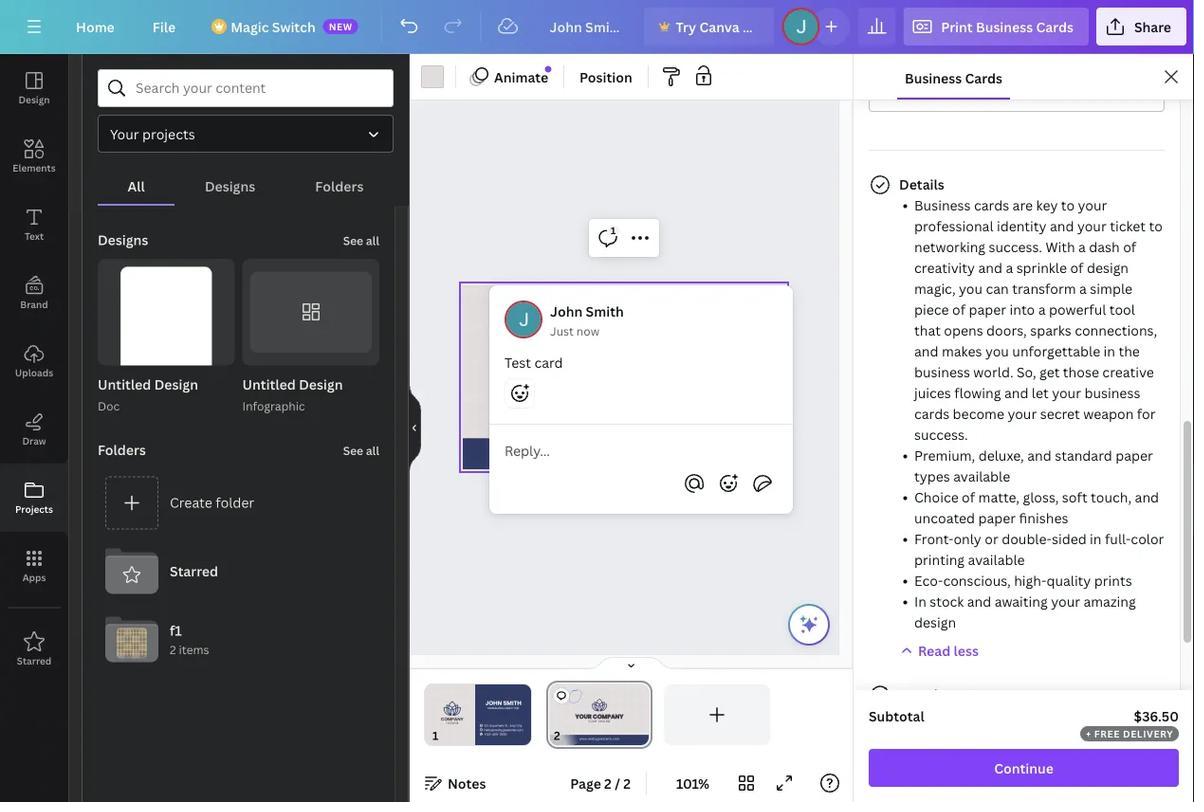 Task type: describe. For each thing, give the bounding box(es) containing it.
+ free delivery
[[1086, 728, 1174, 741]]

weapon
[[1084, 405, 1134, 423]]

1 vertical spatial cards
[[915, 405, 950, 423]]

50
[[882, 84, 899, 102]]

standard
[[1055, 446, 1113, 464]]

0 horizontal spatial in
[[1090, 530, 1102, 548]]

flowing
[[955, 384, 1002, 402]]

free
[[1095, 728, 1121, 741]]

0 vertical spatial you
[[959, 279, 983, 297]]

list containing business cards are key to your professional identity and your ticket to networking success. with a dash of creativity and a sprinkle of design magic, you can transform a simple piece of paper into a powerful tool that opens doors, sparks connections, and makes you unforgettable in the business world. so, get those creative juices flowing and let your business cards become your secret weapon for success.
[[900, 195, 1165, 633]]

0 horizontal spatial to
[[1062, 196, 1075, 214]]

types
[[915, 467, 951, 485]]

draw button
[[0, 396, 68, 464]]

get
[[1040, 363, 1060, 381]]

gloss,
[[1023, 488, 1059, 506]]

2 horizontal spatial 2
[[624, 775, 631, 793]]

untitled for untitled design infographic
[[242, 376, 296, 394]]

or
[[985, 530, 999, 548]]

1 vertical spatial available
[[968, 551, 1025, 569]]

group for untitled design doc
[[98, 259, 235, 396]]

sided
[[1052, 530, 1087, 548]]

front-
[[915, 530, 954, 548]]

1 untitled design group from the left
[[98, 259, 235, 416]]

1 horizontal spatial to
[[1150, 217, 1163, 235]]

and down that
[[915, 342, 939, 360]]

simple
[[1091, 279, 1133, 297]]

untitled design infographic
[[242, 376, 343, 414]]

page 2 image
[[547, 685, 653, 746]]

Page title text field
[[569, 727, 576, 746]]

1 horizontal spatial success.
[[989, 238, 1043, 256]]

creativity
[[915, 259, 976, 277]]

try
[[676, 18, 697, 36]]

projects button
[[0, 464, 68, 532]]

transform
[[1013, 279, 1077, 297]]

happiness
[[900, 686, 968, 704]]

Reply draft. Add a reply or @mention. text field
[[505, 440, 778, 461]]

1 horizontal spatial starred
[[170, 563, 218, 581]]

group for untitled design infographic
[[242, 259, 380, 366]]

try canva pro button
[[644, 8, 775, 46]]

a right into
[[1039, 300, 1046, 318]]

apps button
[[0, 532, 68, 601]]

see for folders
[[343, 443, 363, 459]]

and up can at the right top of the page
[[979, 259, 1003, 277]]

delivery
[[1123, 728, 1174, 741]]

professional
[[915, 217, 994, 235]]

$36.50 for 50 business cards
[[1085, 84, 1130, 102]]

deluxe,
[[979, 446, 1025, 464]]

and down so,
[[1005, 384, 1029, 402]]

1 vertical spatial business
[[1085, 384, 1141, 402]]

of up opens
[[953, 300, 966, 318]]

designs button
[[175, 168, 285, 204]]

folder
[[216, 494, 255, 512]]

text
[[25, 230, 44, 242]]

untitled for untitled design doc
[[98, 376, 151, 394]]

101%
[[676, 775, 710, 793]]

elements
[[13, 161, 56, 174]]

pro
[[743, 18, 765, 36]]

finishes
[[1020, 509, 1069, 527]]

50 business cards
[[882, 84, 999, 102]]

see all button for designs
[[341, 221, 381, 259]]

position button
[[572, 62, 640, 92]]

Search your content search field
[[136, 70, 381, 106]]

folders button
[[285, 168, 394, 204]]

2 vertical spatial paper
[[979, 509, 1016, 527]]

apps
[[22, 571, 46, 584]]

try canva pro
[[676, 18, 765, 36]]

of left matte,
[[962, 488, 976, 506]]

folders inside button
[[315, 177, 364, 195]]

john
[[550, 302, 583, 320]]

0 vertical spatial cards
[[975, 196, 1010, 214]]

+
[[1086, 728, 1092, 741]]

#e3dddc image
[[421, 65, 444, 88]]

print
[[942, 18, 973, 36]]

a up can at the right top of the page
[[1006, 259, 1014, 277]]

home link
[[61, 8, 130, 46]]

card
[[535, 353, 563, 371]]

f1
[[170, 622, 182, 640]]

1 vertical spatial paper
[[1116, 446, 1154, 464]]

prints
[[1095, 572, 1133, 590]]

see all for folders
[[343, 443, 380, 459]]

new image
[[545, 66, 552, 72]]

all for designs
[[366, 233, 380, 249]]

projects
[[142, 125, 195, 143]]

design button
[[0, 54, 68, 122]]

design inside design button
[[18, 93, 50, 106]]

sprinkle
[[1017, 259, 1068, 277]]

design for untitled design infographic
[[299, 376, 343, 394]]

stock
[[930, 593, 964, 611]]

1 vertical spatial folders
[[98, 441, 146, 459]]

none button containing 50 business cards
[[869, 74, 1165, 112]]

101% button
[[662, 769, 724, 799]]

notes
[[448, 775, 486, 793]]

uploads
[[15, 366, 53, 379]]

of down ticket at top right
[[1124, 238, 1137, 256]]

test card
[[505, 353, 563, 371]]

opens
[[944, 321, 984, 339]]

notes button
[[418, 769, 494, 799]]

secret
[[1041, 405, 1081, 423]]

starred inside side panel tab list
[[17, 655, 51, 668]]

business for 50
[[902, 84, 958, 102]]

switch
[[272, 18, 316, 36]]

for
[[1138, 405, 1156, 423]]

elements button
[[0, 122, 68, 191]]

print business cards button
[[904, 8, 1089, 46]]

business cards button
[[898, 54, 1010, 100]]

in
[[915, 593, 927, 611]]

magic
[[231, 18, 269, 36]]

items
[[179, 642, 209, 658]]

quality
[[1047, 572, 1092, 590]]

can
[[986, 279, 1009, 297]]

hide pages image
[[586, 657, 677, 672]]

subtotal
[[869, 707, 925, 725]]

canva assistant image
[[798, 614, 821, 637]]

all
[[128, 177, 145, 195]]

new
[[329, 20, 353, 33]]

f1 2 items
[[170, 622, 209, 658]]

matte,
[[979, 488, 1020, 506]]

details
[[900, 175, 945, 193]]

infographic
[[242, 398, 305, 414]]

position
[[580, 68, 633, 86]]

touch,
[[1091, 488, 1132, 506]]

of down with
[[1071, 259, 1084, 277]]

print business cards
[[942, 18, 1074, 36]]

Design title text field
[[535, 8, 636, 46]]



Task type: vqa. For each thing, say whether or not it's contained in the screenshot.
Untitled Design Infographic
yes



Task type: locate. For each thing, give the bounding box(es) containing it.
you left can at the right top of the page
[[959, 279, 983, 297]]

see all for designs
[[343, 233, 380, 249]]

1 vertical spatial see
[[343, 443, 363, 459]]

1 all from the top
[[366, 233, 380, 249]]

0 vertical spatial in
[[1104, 342, 1116, 360]]

1 horizontal spatial you
[[986, 342, 1010, 360]]

business
[[976, 18, 1034, 36], [905, 69, 962, 87], [902, 84, 958, 102], [915, 196, 971, 214]]

Select ownership filter button
[[98, 115, 394, 153]]

magic switch
[[231, 18, 316, 36]]

0 vertical spatial see all button
[[341, 221, 381, 259]]

None button
[[869, 74, 1165, 112]]

color
[[1131, 530, 1165, 548]]

design inside the untitled design doc
[[154, 376, 198, 394]]

premium,
[[915, 446, 976, 464]]

0 horizontal spatial starred
[[17, 655, 51, 668]]

available up matte,
[[954, 467, 1011, 485]]

side panel tab list
[[0, 54, 68, 684]]

in left the the on the top
[[1104, 342, 1116, 360]]

2 untitled from the left
[[242, 376, 296, 394]]

unforgettable
[[1013, 342, 1101, 360]]

0 vertical spatial business
[[915, 363, 971, 381]]

page 2 / 2 button
[[563, 769, 639, 799]]

see all left hide image
[[343, 443, 380, 459]]

designs
[[205, 177, 255, 195], [98, 231, 148, 249]]

#e3dddc image
[[421, 65, 444, 88]]

0 vertical spatial starred button
[[98, 537, 380, 606]]

cards inside dropdown button
[[1037, 18, 1074, 36]]

0 vertical spatial paper
[[969, 300, 1007, 318]]

all
[[366, 233, 380, 249], [366, 443, 380, 459]]

1 horizontal spatial $36.50
[[1134, 707, 1179, 725]]

1 horizontal spatial folders
[[315, 177, 364, 195]]

list
[[900, 195, 1165, 633]]

page
[[571, 775, 601, 793]]

1 vertical spatial success.
[[915, 426, 968, 444]]

guarantee
[[971, 686, 1039, 704]]

read less button
[[896, 637, 1165, 661]]

1 horizontal spatial in
[[1104, 342, 1116, 360]]

and down conscious,
[[968, 593, 992, 611]]

designs inside "button"
[[205, 177, 255, 195]]

brand
[[20, 298, 48, 311]]

$36.50 up delivery
[[1134, 707, 1179, 725]]

2 down f1
[[170, 642, 176, 658]]

see all down folders button
[[343, 233, 380, 249]]

available
[[954, 467, 1011, 485], [968, 551, 1025, 569]]

in
[[1104, 342, 1116, 360], [1090, 530, 1102, 548]]

details business cards are key to your professional identity and your ticket to networking success. with a dash of creativity and a sprinkle of design magic, you can transform a simple piece of paper into a powerful tool that opens doors, sparks connections, and makes you unforgettable in the business world. so, get those creative juices flowing and let your business cards become your secret weapon for success. premium, deluxe, and standard paper types available choice of matte, gloss, soft touch, and uncoated paper finishes front-only or double-sided in full-color printing available eco-conscious, high-quality prints in stock and awaiting your amazing design
[[900, 175, 1165, 631]]

to right "key" at the top of page
[[1062, 196, 1075, 214]]

connections,
[[1075, 321, 1158, 339]]

animate button
[[464, 62, 556, 92]]

full-
[[1105, 530, 1131, 548]]

see all button left hide image
[[341, 431, 381, 469]]

company
[[605, 370, 697, 395], [605, 370, 697, 395]]

your inside select ownership filter button
[[110, 125, 139, 143]]

design inside untitled design infographic
[[299, 376, 343, 394]]

in left full-
[[1090, 530, 1102, 548]]

success.
[[989, 238, 1043, 256], [915, 426, 968, 444]]

1 vertical spatial you
[[986, 342, 1010, 360]]

see down folders button
[[343, 233, 363, 249]]

1 untitled from the left
[[98, 376, 151, 394]]

0 horizontal spatial business
[[915, 363, 971, 381]]

2 for items
[[170, 642, 176, 658]]

starred down apps on the bottom left
[[17, 655, 51, 668]]

0 vertical spatial design
[[1087, 259, 1129, 277]]

magic,
[[915, 279, 956, 297]]

untitled inside untitled design infographic
[[242, 376, 296, 394]]

untitled design doc
[[98, 376, 198, 414]]

file button
[[137, 8, 191, 46]]

0 horizontal spatial folders
[[98, 441, 146, 459]]

animate
[[494, 68, 549, 86]]

success. down identity
[[989, 238, 1043, 256]]

group
[[98, 259, 235, 396], [242, 259, 380, 366]]

0 horizontal spatial untitled
[[98, 376, 151, 394]]

1 horizontal spatial group
[[242, 259, 380, 366]]

choice
[[915, 488, 959, 506]]

powerful
[[1049, 300, 1107, 318]]

see
[[343, 233, 363, 249], [343, 443, 363, 459]]

0 vertical spatial designs
[[205, 177, 255, 195]]

business up weapon
[[1085, 384, 1141, 402]]

cards for 50 business cards
[[962, 84, 999, 102]]

untitled up doc
[[98, 376, 151, 394]]

see all button for folders
[[341, 431, 381, 469]]

0 horizontal spatial design
[[18, 93, 50, 106]]

main menu bar
[[0, 0, 1195, 54]]

you up world.
[[986, 342, 1010, 360]]

your
[[1078, 196, 1108, 214], [1078, 217, 1107, 235], [1052, 384, 1082, 402], [1008, 405, 1037, 423], [1052, 593, 1081, 611]]

sparks
[[1031, 321, 1072, 339]]

business inside button
[[905, 69, 962, 87]]

the
[[1119, 342, 1140, 360]]

business inside details business cards are key to your professional identity and your ticket to networking success. with a dash of creativity and a sprinkle of design magic, you can transform a simple piece of paper into a powerful tool that opens doors, sparks connections, and makes you unforgettable in the business world. so, get those creative juices flowing and let your business cards become your secret weapon for success. premium, deluxe, and standard paper types available choice of matte, gloss, soft touch, and uncoated paper finishes front-only or double-sided in full-color printing available eco-conscious, high-quality prints in stock and awaiting your amazing design
[[915, 196, 971, 214]]

0 horizontal spatial you
[[959, 279, 983, 297]]

0 vertical spatial success.
[[989, 238, 1043, 256]]

into
[[1010, 300, 1035, 318]]

0 horizontal spatial $36.50
[[1085, 84, 1130, 102]]

2 right /
[[624, 775, 631, 793]]

brand button
[[0, 259, 68, 327]]

those
[[1064, 363, 1100, 381]]

2 inside f1 2 items
[[170, 642, 176, 658]]

paper down for
[[1116, 446, 1154, 464]]

so,
[[1017, 363, 1037, 381]]

key
[[1037, 196, 1058, 214]]

all button
[[98, 168, 175, 204]]

design for untitled design doc
[[154, 376, 198, 394]]

and right deluxe,
[[1028, 446, 1052, 464]]

paper down matte,
[[979, 509, 1016, 527]]

2 for /
[[605, 775, 612, 793]]

juices
[[915, 384, 952, 402]]

$36.50 down share dropdown button
[[1085, 84, 1130, 102]]

0 horizontal spatial 2
[[170, 642, 176, 658]]

business up juices
[[915, 363, 971, 381]]

cards down juices
[[915, 405, 950, 423]]

0 horizontal spatial designs
[[98, 231, 148, 249]]

success. up premium,
[[915, 426, 968, 444]]

doc
[[98, 398, 120, 414]]

hide image
[[409, 383, 421, 474]]

1 horizontal spatial starred button
[[98, 537, 380, 606]]

2 see all button from the top
[[341, 431, 381, 469]]

1 vertical spatial see all button
[[341, 431, 381, 469]]

1 horizontal spatial 2
[[605, 775, 612, 793]]

to right ticket at top right
[[1150, 217, 1163, 235]]

starred button
[[98, 537, 380, 606], [0, 616, 68, 684]]

1 see all from the top
[[343, 233, 380, 249]]

starred up f1
[[170, 563, 218, 581]]

happiness guarantee
[[900, 686, 1039, 704]]

design
[[1087, 259, 1129, 277], [915, 613, 957, 631]]

john smith just now
[[550, 302, 624, 339]]

read
[[919, 642, 951, 660]]

all for folders
[[366, 443, 380, 459]]

$36.50 inside button
[[1085, 84, 1130, 102]]

1 horizontal spatial designs
[[205, 177, 255, 195]]

just
[[550, 323, 574, 339]]

1 vertical spatial starred
[[17, 655, 51, 668]]

now
[[577, 323, 600, 339]]

1 vertical spatial design
[[915, 613, 957, 631]]

text button
[[0, 191, 68, 259]]

double-
[[1002, 530, 1052, 548]]

1 vertical spatial starred button
[[0, 616, 68, 684]]

1 see from the top
[[343, 233, 363, 249]]

1 horizontal spatial business
[[1085, 384, 1141, 402]]

business for print
[[976, 18, 1034, 36]]

available down or
[[968, 551, 1025, 569]]

projects
[[15, 503, 53, 516]]

0 vertical spatial folders
[[315, 177, 364, 195]]

1 horizontal spatial design
[[1087, 259, 1129, 277]]

starred button down folder
[[98, 537, 380, 606]]

makes
[[942, 342, 983, 360]]

2 see all from the top
[[343, 443, 380, 459]]

0 vertical spatial to
[[1062, 196, 1075, 214]]

0 vertical spatial all
[[366, 233, 380, 249]]

and up with
[[1050, 217, 1075, 235]]

world.
[[974, 363, 1014, 381]]

paper down can at the right top of the page
[[969, 300, 1007, 318]]

doors,
[[987, 321, 1027, 339]]

cards left 'are'
[[975, 196, 1010, 214]]

design down dash
[[1087, 259, 1129, 277]]

0 horizontal spatial untitled design group
[[98, 259, 235, 416]]

1 vertical spatial designs
[[98, 231, 148, 249]]

0 vertical spatial available
[[954, 467, 1011, 485]]

all down folders button
[[366, 233, 380, 249]]

0 vertical spatial see all
[[343, 233, 380, 249]]

0 horizontal spatial cards
[[915, 405, 950, 423]]

all left hide image
[[366, 443, 380, 459]]

0 horizontal spatial starred button
[[0, 616, 68, 684]]

$36.50 for subtotal
[[1134, 707, 1179, 725]]

starred button down apps on the bottom left
[[0, 616, 68, 684]]

a up 'powerful'
[[1080, 279, 1087, 297]]

untitled design group
[[98, 259, 235, 416], [242, 259, 380, 416]]

0 vertical spatial starred
[[170, 563, 218, 581]]

canva
[[700, 18, 740, 36]]

see left hide image
[[343, 443, 363, 459]]

2
[[170, 642, 176, 658], [605, 775, 612, 793], [624, 775, 631, 793]]

amazing
[[1084, 593, 1136, 611]]

your projects
[[110, 125, 195, 143]]

0 vertical spatial see
[[343, 233, 363, 249]]

1 vertical spatial see all
[[343, 443, 380, 459]]

1 vertical spatial $36.50
[[1134, 707, 1179, 725]]

continue
[[995, 760, 1054, 778]]

become
[[953, 405, 1005, 423]]

conscious,
[[944, 572, 1011, 590]]

1 vertical spatial all
[[366, 443, 380, 459]]

a right with
[[1079, 238, 1086, 256]]

designs down select ownership filter button
[[205, 177, 255, 195]]

cards
[[975, 196, 1010, 214], [915, 405, 950, 423]]

smith
[[586, 302, 624, 320]]

1 horizontal spatial design
[[154, 376, 198, 394]]

untitled up "infographic"
[[242, 376, 296, 394]]

2 group from the left
[[242, 259, 380, 366]]

1 group from the left
[[98, 259, 235, 396]]

identity
[[997, 217, 1047, 235]]

and
[[1050, 217, 1075, 235], [979, 259, 1003, 277], [915, 342, 939, 360], [1005, 384, 1029, 402], [1028, 446, 1052, 464], [1135, 488, 1160, 506], [968, 593, 992, 611]]

1 horizontal spatial untitled design group
[[242, 259, 380, 416]]

2 horizontal spatial design
[[299, 376, 343, 394]]

and right touch,
[[1135, 488, 1160, 506]]

2 see from the top
[[343, 443, 363, 459]]

tool
[[1110, 300, 1136, 318]]

business for details
[[915, 196, 971, 214]]

soft
[[1063, 488, 1088, 506]]

2 left /
[[605, 775, 612, 793]]

design down stock
[[915, 613, 957, 631]]

2 all from the top
[[366, 443, 380, 459]]

file
[[153, 18, 176, 36]]

0 vertical spatial $36.50
[[1085, 84, 1130, 102]]

high-
[[1015, 572, 1047, 590]]

test
[[505, 353, 531, 371]]

piece
[[915, 300, 949, 318]]

draw
[[22, 435, 46, 447]]

paper
[[969, 300, 1007, 318], [1116, 446, 1154, 464], [979, 509, 1016, 527]]

1 horizontal spatial cards
[[975, 196, 1010, 214]]

2 untitled design group from the left
[[242, 259, 380, 416]]

1 horizontal spatial untitled
[[242, 376, 296, 394]]

1 vertical spatial in
[[1090, 530, 1102, 548]]

create folder
[[170, 494, 255, 512]]

cards for print business cards
[[1037, 18, 1074, 36]]

untitled inside the untitled design doc
[[98, 376, 151, 394]]

cards
[[1037, 18, 1074, 36], [966, 69, 1003, 87], [962, 84, 999, 102]]

your company
[[551, 370, 697, 395], [551, 370, 697, 395]]

1 see all button from the top
[[341, 221, 381, 259]]

see all button down folders button
[[341, 221, 381, 259]]

0 horizontal spatial group
[[98, 259, 235, 396]]

0 horizontal spatial design
[[915, 613, 957, 631]]

1 vertical spatial to
[[1150, 217, 1163, 235]]

0 horizontal spatial success.
[[915, 426, 968, 444]]

designs down all in the left of the page
[[98, 231, 148, 249]]

business inside dropdown button
[[976, 18, 1034, 36]]

see for designs
[[343, 233, 363, 249]]



